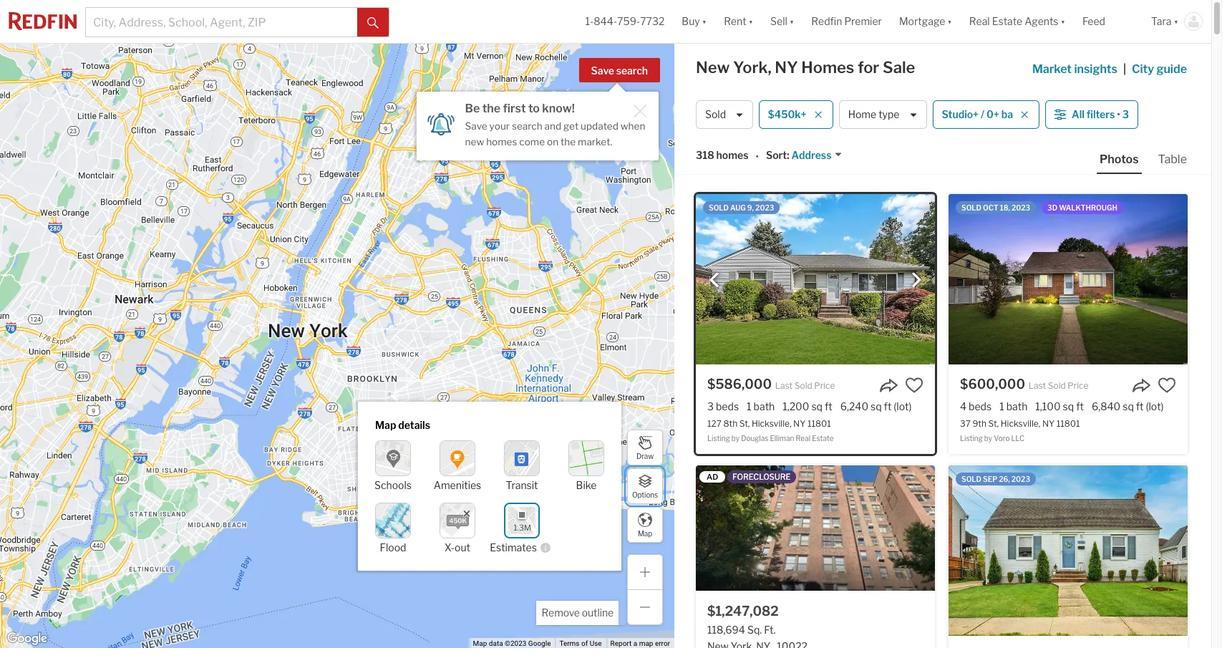 Task type: locate. For each thing, give the bounding box(es) containing it.
(lot) right "6,840"
[[1147, 400, 1165, 413]]

sold left aug
[[709, 203, 729, 212]]

9th
[[973, 419, 987, 429]]

2 favorite button image from the left
[[1158, 376, 1177, 395]]

sold
[[706, 108, 726, 121], [795, 380, 813, 391], [1049, 380, 1066, 391]]

save inside button
[[591, 64, 615, 77]]

1 st, from the left
[[740, 419, 750, 429]]

1 hicksville, from the left
[[752, 419, 792, 429]]

▾ inside sell ▾ dropdown button
[[790, 15, 795, 27]]

0 horizontal spatial estate
[[812, 434, 834, 443]]

search inside save your search and get updated when new homes come on the market.
[[512, 120, 543, 132]]

draw
[[637, 452, 654, 460]]

2023 for sold oct 18, 2023
[[1012, 203, 1031, 212]]

2 11801 from the left
[[1057, 419, 1081, 429]]

11801 inside 127 8th st, hicksville, ny 11801 listing by douglas elliman real estate
[[808, 419, 832, 429]]

0 horizontal spatial listing
[[708, 434, 730, 443]]

sq for 1,200
[[812, 400, 823, 413]]

3 ft from the left
[[1077, 400, 1084, 413]]

0 horizontal spatial the
[[483, 102, 501, 115]]

1 horizontal spatial 1
[[1000, 400, 1005, 413]]

0 horizontal spatial hicksville,
[[752, 419, 792, 429]]

map left details
[[375, 419, 396, 431]]

• for homes
[[756, 150, 759, 162]]

favorite button checkbox for $600,000
[[1158, 376, 1177, 395]]

and
[[545, 120, 562, 132]]

beds up 8th
[[716, 400, 739, 413]]

1 horizontal spatial homes
[[717, 149, 749, 161]]

estate
[[993, 15, 1023, 27], [812, 434, 834, 443]]

sold
[[709, 203, 729, 212], [962, 203, 982, 212], [962, 475, 982, 484]]

1 by from the left
[[732, 434, 740, 443]]

9,
[[748, 203, 754, 212]]

2 favorite button checkbox from the left
[[1158, 376, 1177, 395]]

ny down 1,100
[[1043, 419, 1055, 429]]

2023 right 9,
[[756, 203, 775, 212]]

1 horizontal spatial bath
[[1007, 400, 1028, 413]]

1 horizontal spatial save
[[591, 64, 615, 77]]

estate inside 127 8th st, hicksville, ny 11801 listing by douglas elliman real estate
[[812, 434, 834, 443]]

▾ right agents
[[1061, 15, 1066, 27]]

listing inside 127 8th st, hicksville, ny 11801 listing by douglas elliman real estate
[[708, 434, 730, 443]]

5 ▾ from the left
[[1061, 15, 1066, 27]]

2 by from the left
[[985, 434, 993, 443]]

11801 down '1,100 sq ft'
[[1057, 419, 1081, 429]]

$450k+ button
[[759, 100, 834, 129]]

listing down the 127
[[708, 434, 730, 443]]

sq right 1,100
[[1064, 400, 1075, 413]]

4
[[961, 400, 967, 413]]

1 horizontal spatial sold
[[795, 380, 813, 391]]

favorite button image up '6,840 sq ft (lot)'
[[1158, 376, 1177, 395]]

1 horizontal spatial hicksville,
[[1001, 419, 1041, 429]]

1 horizontal spatial listing
[[961, 434, 983, 443]]

last for $600,000
[[1029, 380, 1047, 391]]

be the first to know! dialog
[[417, 83, 659, 160]]

hicksville, inside "37 9th st, hicksville, ny 11801 listing by voro llc"
[[1001, 419, 1041, 429]]

table
[[1159, 153, 1188, 166]]

price
[[815, 380, 836, 391], [1068, 380, 1089, 391]]

bath for $586,000
[[754, 400, 775, 413]]

2 horizontal spatial map
[[638, 529, 653, 538]]

0 horizontal spatial map
[[375, 419, 396, 431]]

1 horizontal spatial real
[[970, 15, 991, 27]]

photos
[[1100, 153, 1139, 166]]

759-
[[618, 15, 641, 27]]

on
[[547, 136, 559, 147]]

0 horizontal spatial st,
[[740, 419, 750, 429]]

bath up "37 9th st, hicksville, ny 11801 listing by voro llc"
[[1007, 400, 1028, 413]]

remove
[[542, 607, 580, 619]]

st, right 8th
[[740, 419, 750, 429]]

0 horizontal spatial 1
[[747, 400, 752, 413]]

0 horizontal spatial beds
[[716, 400, 739, 413]]

come
[[520, 136, 545, 147]]

listing down the '37'
[[961, 434, 983, 443]]

0 horizontal spatial bath
[[754, 400, 775, 413]]

0 vertical spatial save
[[591, 64, 615, 77]]

1,100 sq ft
[[1036, 400, 1084, 413]]

0 horizontal spatial save
[[465, 120, 488, 132]]

map left data
[[473, 640, 487, 648]]

2023 for sold sep 26, 2023
[[1012, 475, 1031, 484]]

0 horizontal spatial favorite button checkbox
[[905, 376, 924, 395]]

2 1 bath from the left
[[1000, 400, 1028, 413]]

1-
[[586, 15, 594, 27]]

ft right 6,240
[[884, 400, 892, 413]]

4 ft from the left
[[1137, 400, 1144, 413]]

price for $600,000
[[1068, 380, 1089, 391]]

1 listing from the left
[[708, 434, 730, 443]]

2 last from the left
[[1029, 380, 1047, 391]]

sold left sep
[[962, 475, 982, 484]]

feed
[[1083, 15, 1106, 27]]

1 horizontal spatial •
[[1118, 108, 1121, 121]]

report
[[611, 640, 632, 648]]

0 vertical spatial the
[[483, 102, 501, 115]]

0 vertical spatial •
[[1118, 108, 1121, 121]]

1 ▾ from the left
[[702, 15, 707, 27]]

▾ right mortgage
[[948, 15, 953, 27]]

ft for 6,840 sq ft (lot)
[[1137, 400, 1144, 413]]

1 (lot) from the left
[[894, 400, 912, 413]]

1 down $586,000
[[747, 400, 752, 413]]

buy ▾ button
[[674, 0, 716, 43]]

market
[[1033, 62, 1072, 76]]

hicksville,
[[752, 419, 792, 429], [1001, 419, 1041, 429]]

1 vertical spatial estate
[[812, 434, 834, 443]]

of
[[582, 640, 588, 648]]

$586,000
[[708, 377, 772, 392]]

3 right filters
[[1123, 108, 1130, 121]]

2 hicksville, from the left
[[1001, 419, 1041, 429]]

1 1 from the left
[[747, 400, 752, 413]]

ft for 1,100 sq ft
[[1077, 400, 1084, 413]]

ft for 1,200 sq ft
[[825, 400, 833, 413]]

beds for $600,000
[[969, 400, 992, 413]]

sq right 6,240
[[871, 400, 882, 413]]

real right "mortgage ▾"
[[970, 15, 991, 27]]

ft left "6,840"
[[1077, 400, 1084, 413]]

map down options
[[638, 529, 653, 538]]

mortgage ▾ button
[[900, 0, 953, 43]]

1 horizontal spatial favorite button image
[[1158, 376, 1177, 395]]

ft left 6,240
[[825, 400, 833, 413]]

st, right 9th
[[989, 419, 999, 429]]

11801 down 1,200 sq ft
[[808, 419, 832, 429]]

beds right 4
[[969, 400, 992, 413]]

11801 for $600,000
[[1057, 419, 1081, 429]]

favorite button image up 6,240 sq ft (lot) on the bottom
[[905, 376, 924, 395]]

ft
[[825, 400, 833, 413], [884, 400, 892, 413], [1077, 400, 1084, 413], [1137, 400, 1144, 413]]

• right filters
[[1118, 108, 1121, 121]]

▾ inside mortgage ▾ dropdown button
[[948, 15, 953, 27]]

4 sq from the left
[[1123, 400, 1135, 413]]

listing inside "37 9th st, hicksville, ny 11801 listing by voro llc"
[[961, 434, 983, 443]]

homes
[[487, 136, 518, 147], [717, 149, 749, 161]]

1 favorite button image from the left
[[905, 376, 924, 395]]

map inside button
[[638, 529, 653, 538]]

8th
[[724, 419, 738, 429]]

2 ft from the left
[[884, 400, 892, 413]]

the
[[483, 102, 501, 115], [561, 136, 576, 147]]

0 horizontal spatial •
[[756, 150, 759, 162]]

redfin premier button
[[803, 0, 891, 43]]

ny right york,
[[775, 58, 799, 77]]

sold up '1,100 sq ft'
[[1049, 380, 1066, 391]]

0 horizontal spatial homes
[[487, 136, 518, 147]]

use
[[590, 640, 602, 648]]

previous button image
[[708, 273, 722, 287]]

estimates
[[490, 541, 537, 554]]

0 horizontal spatial sold
[[706, 108, 726, 121]]

save up new
[[465, 120, 488, 132]]

hicksville, for $600,000
[[1001, 419, 1041, 429]]

by inside 127 8th st, hicksville, ny 11801 listing by douglas elliman real estate
[[732, 434, 740, 443]]

1 horizontal spatial favorite button checkbox
[[1158, 376, 1177, 395]]

photo of 37 9th st, hicksville, ny 11801 image
[[949, 194, 1188, 365]]

3
[[1123, 108, 1130, 121], [708, 400, 714, 413]]

1 ft from the left
[[825, 400, 833, 413]]

listing for $600,000
[[961, 434, 983, 443]]

last sold price
[[776, 380, 836, 391], [1029, 380, 1089, 391]]

sell ▾ button
[[771, 0, 795, 43]]

ny inside "37 9th st, hicksville, ny 11801 listing by voro llc"
[[1043, 419, 1055, 429]]

0 vertical spatial estate
[[993, 15, 1023, 27]]

1 vertical spatial save
[[465, 120, 488, 132]]

1 favorite button checkbox from the left
[[905, 376, 924, 395]]

map for map details
[[375, 419, 396, 431]]

1 horizontal spatial 3
[[1123, 108, 1130, 121]]

0 vertical spatial 3
[[1123, 108, 1130, 121]]

2 1 from the left
[[1000, 400, 1005, 413]]

▾ right 'sell'
[[790, 15, 795, 27]]

1 horizontal spatial last
[[1029, 380, 1047, 391]]

2 vertical spatial map
[[473, 640, 487, 648]]

dialog
[[358, 402, 622, 571]]

0 vertical spatial search
[[617, 64, 648, 77]]

6,840
[[1092, 400, 1121, 413]]

favorite button checkbox
[[905, 376, 924, 395], [1158, 376, 1177, 395]]

st, inside "37 9th st, hicksville, ny 11801 listing by voro llc"
[[989, 419, 999, 429]]

last up 1,100
[[1029, 380, 1047, 391]]

1 1 bath from the left
[[747, 400, 775, 413]]

hicksville, inside 127 8th st, hicksville, ny 11801 listing by douglas elliman real estate
[[752, 419, 792, 429]]

bath up 127 8th st, hicksville, ny 11801 listing by douglas elliman real estate on the bottom
[[754, 400, 775, 413]]

last sold price for $586,000
[[776, 380, 836, 391]]

1 down "$600,000"
[[1000, 400, 1005, 413]]

price up 1,200 sq ft
[[815, 380, 836, 391]]

▾ inside buy ▾ dropdown button
[[702, 15, 707, 27]]

ny for $586,000
[[794, 419, 806, 429]]

1 vertical spatial homes
[[717, 149, 749, 161]]

sold for sold sep 26, 2023
[[962, 475, 982, 484]]

1 horizontal spatial 1 bath
[[1000, 400, 1028, 413]]

last up 1,200 on the right
[[776, 380, 793, 391]]

▾ for mortgage ▾
[[948, 15, 953, 27]]

0 horizontal spatial 1 bath
[[747, 400, 775, 413]]

sold left oct
[[962, 203, 982, 212]]

4 ▾ from the left
[[948, 15, 953, 27]]

last
[[776, 380, 793, 391], [1029, 380, 1047, 391]]

3d walkthrough
[[1048, 203, 1118, 212]]

▾ inside rent ▾ dropdown button
[[749, 15, 754, 27]]

homes inside save your search and get updated when new homes come on the market.
[[487, 136, 518, 147]]

rent ▾
[[724, 15, 754, 27]]

2 beds from the left
[[969, 400, 992, 413]]

ad region
[[696, 466, 936, 648]]

homes right the 318
[[717, 149, 749, 161]]

2023
[[756, 203, 775, 212], [1012, 203, 1031, 212], [1012, 475, 1031, 484]]

sale
[[883, 58, 916, 77]]

ny down 1,200 on the right
[[794, 419, 806, 429]]

18,
[[1001, 203, 1011, 212]]

$600,000
[[961, 377, 1026, 392]]

by left 'voro'
[[985, 434, 993, 443]]

0 horizontal spatial real
[[796, 434, 811, 443]]

walkthrough
[[1060, 203, 1118, 212]]

1 price from the left
[[815, 380, 836, 391]]

favorite button checkbox up 6,240 sq ft (lot) on the bottom
[[905, 376, 924, 395]]

save for save search
[[591, 64, 615, 77]]

st, for $586,000
[[740, 419, 750, 429]]

flood button
[[375, 503, 411, 554]]

real estate agents ▾
[[970, 15, 1066, 27]]

by inside "37 9th st, hicksville, ny 11801 listing by voro llc"
[[985, 434, 993, 443]]

0 horizontal spatial last
[[776, 380, 793, 391]]

map for map
[[638, 529, 653, 538]]

0 vertical spatial homes
[[487, 136, 518, 147]]

1,200 sq ft
[[783, 400, 833, 413]]

save inside save your search and get updated when new homes come on the market.
[[465, 120, 488, 132]]

1 vertical spatial real
[[796, 434, 811, 443]]

mortgage ▾
[[900, 15, 953, 27]]

▾ for buy ▾
[[702, 15, 707, 27]]

hicksville, up llc
[[1001, 419, 1041, 429]]

sold inside button
[[706, 108, 726, 121]]

• inside 318 homes •
[[756, 150, 759, 162]]

map details
[[375, 419, 431, 431]]

listing for $586,000
[[708, 434, 730, 443]]

2 bath from the left
[[1007, 400, 1028, 413]]

homes down your
[[487, 136, 518, 147]]

1 horizontal spatial map
[[473, 640, 487, 648]]

1 bath from the left
[[754, 400, 775, 413]]

1 horizontal spatial by
[[985, 434, 993, 443]]

0 horizontal spatial by
[[732, 434, 740, 443]]

the right on
[[561, 136, 576, 147]]

▾ right buy
[[702, 15, 707, 27]]

price up '1,100 sq ft'
[[1068, 380, 1089, 391]]

search down "759-"
[[617, 64, 648, 77]]

0 horizontal spatial last sold price
[[776, 380, 836, 391]]

last sold price up 1,200 sq ft
[[776, 380, 836, 391]]

elliman
[[770, 434, 795, 443]]

▾ right rent
[[749, 15, 754, 27]]

search
[[617, 64, 648, 77], [512, 120, 543, 132]]

1 bath up 127 8th st, hicksville, ny 11801 listing by douglas elliman real estate on the bottom
[[747, 400, 775, 413]]

the right be
[[483, 102, 501, 115]]

11801 inside "37 9th st, hicksville, ny 11801 listing by voro llc"
[[1057, 419, 1081, 429]]

2023 right 26,
[[1012, 475, 1031, 484]]

2 sq from the left
[[871, 400, 882, 413]]

1 horizontal spatial st,
[[989, 419, 999, 429]]

amenities button
[[434, 440, 482, 491]]

1 horizontal spatial 11801
[[1057, 419, 1081, 429]]

by down 8th
[[732, 434, 740, 443]]

0 horizontal spatial (lot)
[[894, 400, 912, 413]]

sq right 1,200 on the right
[[812, 400, 823, 413]]

6 ▾ from the left
[[1174, 15, 1179, 27]]

be
[[465, 102, 480, 115]]

hicksville, up the elliman
[[752, 419, 792, 429]]

save search
[[591, 64, 648, 77]]

estate left agents
[[993, 15, 1023, 27]]

▾ for sell ▾
[[790, 15, 795, 27]]

0 horizontal spatial search
[[512, 120, 543, 132]]

2 ▾ from the left
[[749, 15, 754, 27]]

report a map error link
[[611, 640, 671, 648]]

hicksville, for $586,000
[[752, 419, 792, 429]]

1 horizontal spatial (lot)
[[1147, 400, 1165, 413]]

sold up 1,200 sq ft
[[795, 380, 813, 391]]

• left sort
[[756, 150, 759, 162]]

home type
[[849, 108, 900, 121]]

1,100
[[1036, 400, 1061, 413]]

map for map data ©2023 google
[[473, 640, 487, 648]]

2 listing from the left
[[961, 434, 983, 443]]

all
[[1072, 108, 1085, 121]]

favorite button image for $586,000
[[905, 376, 924, 395]]

0 horizontal spatial price
[[815, 380, 836, 391]]

real right the elliman
[[796, 434, 811, 443]]

2 horizontal spatial sold
[[1049, 380, 1066, 391]]

0 vertical spatial map
[[375, 419, 396, 431]]

table button
[[1156, 152, 1191, 173]]

3 up the 127
[[708, 400, 714, 413]]

submit search image
[[367, 17, 379, 28]]

2 (lot) from the left
[[1147, 400, 1165, 413]]

844-
[[594, 15, 618, 27]]

sell ▾
[[771, 15, 795, 27]]

options
[[633, 490, 658, 499]]

1 horizontal spatial last sold price
[[1029, 380, 1089, 391]]

2023 right the "18,"
[[1012, 203, 1031, 212]]

0+
[[987, 108, 1000, 121]]

last sold price up '1,100 sq ft'
[[1029, 380, 1089, 391]]

▾ right tara
[[1174, 15, 1179, 27]]

estate down 1,200 sq ft
[[812, 434, 834, 443]]

save
[[591, 64, 615, 77], [465, 120, 488, 132]]

11801 for $586,000
[[808, 419, 832, 429]]

save down 844- on the top
[[591, 64, 615, 77]]

save your search and get updated when new homes come on the market.
[[465, 120, 646, 147]]

• inside button
[[1118, 108, 1121, 121]]

1 horizontal spatial price
[[1068, 380, 1089, 391]]

1 bath up "37 9th st, hicksville, ny 11801 listing by voro llc"
[[1000, 400, 1028, 413]]

0 vertical spatial real
[[970, 15, 991, 27]]

x-
[[445, 541, 455, 554]]

11801
[[808, 419, 832, 429], [1057, 419, 1081, 429]]

1 horizontal spatial the
[[561, 136, 576, 147]]

1 sq from the left
[[812, 400, 823, 413]]

1 vertical spatial the
[[561, 136, 576, 147]]

1 11801 from the left
[[808, 419, 832, 429]]

1 last from the left
[[776, 380, 793, 391]]

• for filters
[[1118, 108, 1121, 121]]

2 price from the left
[[1068, 380, 1089, 391]]

favorite button checkbox up '6,840 sq ft (lot)'
[[1158, 376, 1177, 395]]

1 horizontal spatial beds
[[969, 400, 992, 413]]

1 vertical spatial •
[[756, 150, 759, 162]]

1 horizontal spatial search
[[617, 64, 648, 77]]

search up come
[[512, 120, 543, 132]]

0 horizontal spatial 11801
[[808, 419, 832, 429]]

rent ▾ button
[[716, 0, 762, 43]]

1 beds from the left
[[716, 400, 739, 413]]

schools button
[[375, 440, 412, 491]]

favorite button image
[[905, 376, 924, 395], [1158, 376, 1177, 395]]

1 last sold price from the left
[[776, 380, 836, 391]]

x-out button
[[440, 503, 476, 554]]

sort
[[766, 149, 787, 161]]

3 sq from the left
[[1064, 400, 1075, 413]]

1 horizontal spatial estate
[[993, 15, 1023, 27]]

sq
[[812, 400, 823, 413], [871, 400, 882, 413], [1064, 400, 1075, 413], [1123, 400, 1135, 413]]

1 vertical spatial 3
[[708, 400, 714, 413]]

next button image
[[910, 273, 924, 287]]

3 ▾ from the left
[[790, 15, 795, 27]]

ft right "6,840"
[[1137, 400, 1144, 413]]

new
[[696, 58, 730, 77]]

2 st, from the left
[[989, 419, 999, 429]]

(lot) right 6,240
[[894, 400, 912, 413]]

0 horizontal spatial favorite button image
[[905, 376, 924, 395]]

home type button
[[839, 100, 927, 129]]

3 inside button
[[1123, 108, 1130, 121]]

1 vertical spatial map
[[638, 529, 653, 538]]

estate inside dropdown button
[[993, 15, 1023, 27]]

save for save your search and get updated when new homes come on the market.
[[465, 120, 488, 132]]

st, inside 127 8th st, hicksville, ny 11801 listing by douglas elliman real estate
[[740, 419, 750, 429]]

aug
[[731, 203, 746, 212]]

2 last sold price from the left
[[1029, 380, 1089, 391]]

studio+ / 0+ ba button
[[933, 100, 1040, 129]]

first
[[503, 102, 526, 115]]

ny inside 127 8th st, hicksville, ny 11801 listing by douglas elliman real estate
[[794, 419, 806, 429]]

1 for $586,000
[[747, 400, 752, 413]]

1 vertical spatial search
[[512, 120, 543, 132]]

sold up the 318
[[706, 108, 726, 121]]

buy ▾ button
[[682, 0, 707, 43]]

sq right "6,840"
[[1123, 400, 1135, 413]]

remove outline
[[542, 607, 614, 619]]



Task type: vqa. For each thing, say whether or not it's contained in the screenshot.
neighborhood
no



Task type: describe. For each thing, give the bounding box(es) containing it.
1 for $600,000
[[1000, 400, 1005, 413]]

filters
[[1087, 108, 1116, 121]]

▾ for rent ▾
[[749, 15, 754, 27]]

draw button
[[628, 430, 663, 466]]

price for $586,000
[[815, 380, 836, 391]]

ba
[[1002, 108, 1014, 121]]

tara
[[1152, 15, 1172, 27]]

mortgage ▾ button
[[891, 0, 961, 43]]

6,240
[[841, 400, 869, 413]]

real inside 127 8th st, hicksville, ny 11801 listing by douglas elliman real estate
[[796, 434, 811, 443]]

City, Address, School, Agent, ZIP search field
[[86, 8, 357, 37]]

remove studio+ / 0+ ba image
[[1021, 110, 1029, 119]]

all filters • 3 button
[[1046, 100, 1139, 129]]

transit button
[[504, 440, 540, 491]]

map button
[[628, 507, 663, 543]]

york,
[[734, 58, 772, 77]]

favorite button checkbox for $586,000
[[905, 376, 924, 395]]

dialog containing map details
[[358, 402, 622, 571]]

your
[[490, 120, 510, 132]]

map
[[639, 640, 654, 648]]

terms of use link
[[560, 640, 602, 648]]

all filters • 3
[[1072, 108, 1130, 121]]

sold sep 26, 2023
[[962, 475, 1031, 484]]

sq for 6,240
[[871, 400, 882, 413]]

out
[[455, 541, 471, 554]]

4 beds
[[961, 400, 992, 413]]

ny for $600,000
[[1043, 419, 1055, 429]]

photos button
[[1097, 152, 1156, 174]]

homes
[[802, 58, 855, 77]]

©2023
[[505, 640, 527, 648]]

6,240 sq ft (lot)
[[841, 400, 912, 413]]

0 horizontal spatial 3
[[708, 400, 714, 413]]

bike
[[576, 479, 597, 491]]

market insights link
[[1033, 47, 1118, 78]]

sq for 1,100
[[1064, 400, 1075, 413]]

new
[[465, 136, 484, 147]]

the inside save your search and get updated when new homes come on the market.
[[561, 136, 576, 147]]

new york, ny homes for sale
[[696, 58, 916, 77]]

▾ for tara ▾
[[1174, 15, 1179, 27]]

318 homes •
[[696, 149, 759, 162]]

sold button
[[696, 100, 753, 129]]

favorite button image for $600,000
[[1158, 376, 1177, 395]]

transit
[[506, 479, 538, 491]]

sep
[[984, 475, 998, 484]]

map region
[[0, 0, 677, 648]]

sell ▾ button
[[762, 0, 803, 43]]

know!
[[542, 102, 575, 115]]

map data ©2023 google
[[473, 640, 551, 648]]

buy ▾
[[682, 15, 707, 27]]

last sold price for $600,000
[[1029, 380, 1089, 391]]

google image
[[4, 630, 51, 648]]

last for $586,000
[[776, 380, 793, 391]]

sort :
[[766, 149, 790, 161]]

amenities
[[434, 479, 482, 491]]

type
[[879, 108, 900, 121]]

127 8th st, hicksville, ny 11801 listing by douglas elliman real estate
[[708, 419, 834, 443]]

photo of 207 9th st, hicksville, ny 11801 image
[[949, 466, 1188, 636]]

318
[[696, 149, 715, 161]]

city
[[1133, 62, 1155, 76]]

for
[[858, 58, 880, 77]]

2023 for sold aug 9, 2023
[[756, 203, 775, 212]]

feed button
[[1075, 0, 1143, 43]]

(lot) for $600,000
[[1147, 400, 1165, 413]]

by for $586,000
[[732, 434, 740, 443]]

search inside button
[[617, 64, 648, 77]]

real estate agents ▾ link
[[970, 0, 1066, 43]]

studio+ / 0+ ba
[[942, 108, 1014, 121]]

error
[[655, 640, 671, 648]]

terms
[[560, 640, 580, 648]]

sold for sold oct 18, 2023
[[962, 203, 982, 212]]

outline
[[582, 607, 614, 619]]

mortgage
[[900, 15, 946, 27]]

37 9th st, hicksville, ny 11801 listing by voro llc
[[961, 419, 1081, 443]]

3 beds
[[708, 400, 739, 413]]

1-844-759-7732
[[586, 15, 665, 27]]

sold for $600,000
[[1049, 380, 1066, 391]]

data
[[489, 640, 503, 648]]

1 bath for $600,000
[[1000, 400, 1028, 413]]

sell
[[771, 15, 788, 27]]

to
[[529, 102, 540, 115]]

sq for 6,840
[[1123, 400, 1135, 413]]

by for $600,000
[[985, 434, 993, 443]]

studio+
[[942, 108, 979, 121]]

sold for $586,000
[[795, 380, 813, 391]]

google
[[529, 640, 551, 648]]

agents
[[1025, 15, 1059, 27]]

tara ▾
[[1152, 15, 1179, 27]]

be the first to know!
[[465, 102, 575, 115]]

1 bath for $586,000
[[747, 400, 775, 413]]

6,840 sq ft (lot)
[[1092, 400, 1165, 413]]

a
[[634, 640, 638, 648]]

beds for $586,000
[[716, 400, 739, 413]]

ft for 6,240 sq ft (lot)
[[884, 400, 892, 413]]

sold aug 9, 2023
[[709, 203, 775, 212]]

photo of 127 8th st, hicksville, ny 11801 image
[[696, 194, 936, 365]]

37
[[961, 419, 971, 429]]

remove outline button
[[537, 601, 619, 625]]

real inside dropdown button
[[970, 15, 991, 27]]

sold for sold aug 9, 2023
[[709, 203, 729, 212]]

redfin
[[812, 15, 843, 27]]

(lot) for $586,000
[[894, 400, 912, 413]]

1,200
[[783, 400, 810, 413]]

rent ▾ button
[[724, 0, 754, 43]]

details
[[398, 419, 431, 431]]

3d
[[1048, 203, 1058, 212]]

bath for $600,000
[[1007, 400, 1028, 413]]

st, for $600,000
[[989, 419, 999, 429]]

▾ inside real estate agents ▾ link
[[1061, 15, 1066, 27]]

terms of use
[[560, 640, 602, 648]]

remove $450k+ image
[[814, 110, 823, 119]]

llc
[[1012, 434, 1025, 443]]

homes inside 318 homes •
[[717, 149, 749, 161]]

redfin premier
[[812, 15, 882, 27]]



